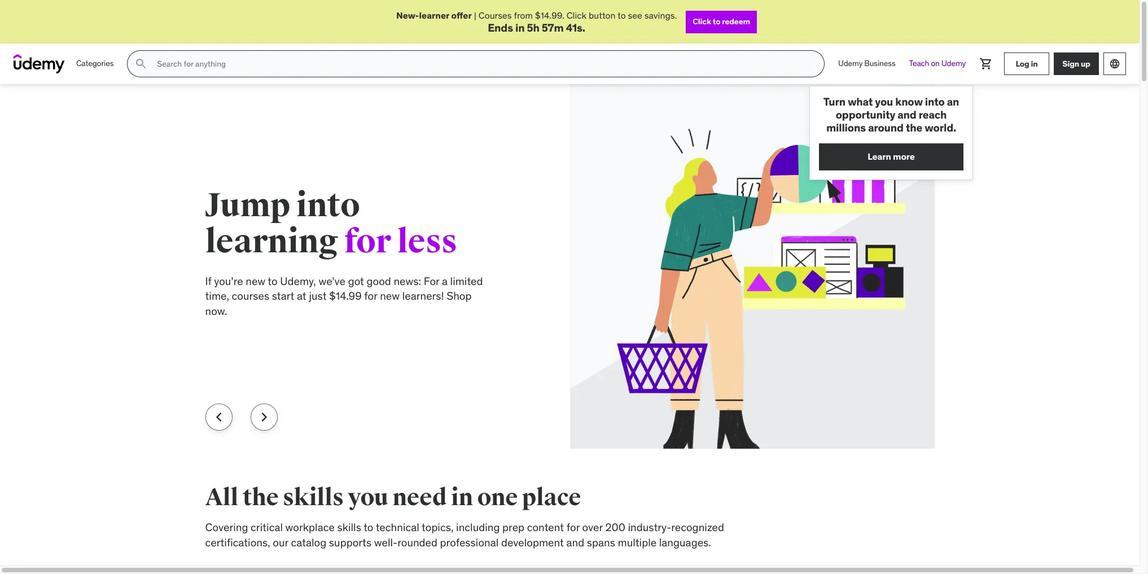 Task type: describe. For each thing, give the bounding box(es) containing it.
0 horizontal spatial in
[[451, 483, 473, 512]]

what
[[848, 95, 873, 109]]

at
[[297, 289, 306, 303]]

catalog
[[291, 536, 326, 549]]

see
[[628, 10, 642, 21]]

you're
[[214, 274, 243, 288]]

udemy,
[[280, 274, 316, 288]]

button
[[589, 10, 616, 21]]

less
[[397, 221, 457, 262]]

previous image
[[210, 408, 228, 426]]

into inside jump into learning
[[296, 185, 360, 226]]

to inside button
[[713, 16, 721, 27]]

world.
[[925, 121, 956, 134]]

for
[[424, 274, 439, 288]]

we've
[[319, 274, 346, 288]]

learner
[[419, 10, 449, 21]]

click inside button
[[693, 16, 711, 27]]

udemy business link
[[832, 50, 902, 77]]

the inside turn what you know into an opportunity and reach millions around the world.
[[906, 121, 923, 134]]

2 udemy from the left
[[942, 58, 966, 69]]

udemy business
[[838, 58, 896, 69]]

rounded
[[398, 536, 438, 549]]

Search for anything text field
[[155, 54, 811, 73]]

limited
[[450, 274, 483, 288]]

covering
[[205, 521, 248, 534]]

if
[[205, 274, 212, 288]]

learn
[[868, 151, 891, 162]]

0 vertical spatial for
[[344, 221, 391, 262]]

from
[[514, 10, 533, 21]]

know
[[896, 95, 923, 109]]

learning
[[205, 221, 338, 262]]

sign up
[[1063, 59, 1091, 69]]

jump into learning
[[205, 185, 360, 262]]

now.
[[205, 304, 227, 318]]

savings.
[[645, 10, 677, 21]]

shopping cart with 0 items image
[[980, 57, 993, 71]]

ends
[[488, 21, 513, 35]]

all the skills you need in one place
[[205, 483, 581, 512]]

and inside turn what you know into an opportunity and reach millions around the world.
[[898, 108, 917, 121]]

200
[[605, 521, 626, 534]]

place
[[522, 483, 581, 512]]

opportunity
[[836, 108, 896, 121]]

1 vertical spatial you
[[348, 483, 388, 512]]

recognized
[[671, 521, 724, 534]]

news:
[[394, 274, 421, 288]]

workplace
[[285, 521, 335, 534]]

1 vertical spatial new
[[380, 289, 400, 303]]

for inside "covering critical workplace skills to technical topics, including prep content for over 200 industry-recognized certifications, our catalog supports well-rounded professional development and spans multiple languages."
[[567, 521, 580, 534]]

supports
[[329, 536, 372, 549]]

submit search image
[[135, 57, 148, 71]]

on
[[931, 58, 940, 69]]

covering critical workplace skills to technical topics, including prep content for over 200 industry-recognized certifications, our catalog supports well-rounded professional development and spans multiple languages.
[[205, 521, 724, 549]]

well-
[[374, 536, 398, 549]]

including
[[456, 521, 500, 534]]

our
[[273, 536, 288, 549]]

learners!
[[402, 289, 444, 303]]

got
[[348, 274, 364, 288]]

prep
[[502, 521, 525, 534]]

critical
[[251, 521, 283, 534]]

$14.99
[[329, 289, 362, 303]]

teach on udemy link
[[902, 50, 973, 77]]

content
[[527, 521, 564, 534]]

around
[[868, 121, 904, 134]]

$14.99.
[[535, 10, 564, 21]]

certifications,
[[205, 536, 270, 549]]

|
[[474, 10, 476, 21]]

one
[[477, 483, 518, 512]]

to inside new-learner offer | courses from $14.99. click button to see savings. ends in 5h 57m 41s .
[[618, 10, 626, 21]]

turn what you know into an opportunity and reach millions around the world.
[[824, 95, 959, 134]]

sign up link
[[1054, 53, 1099, 75]]

if you're new to udemy, we've got good news: for a limited time, courses start at just $14.99 for new learners! shop now.
[[205, 274, 483, 318]]

categories
[[76, 58, 114, 69]]

click to redeem button
[[686, 10, 757, 33]]



Task type: vqa. For each thing, say whether or not it's contained in the screenshot.
the bottommost Into
yes



Task type: locate. For each thing, give the bounding box(es) containing it.
2 vertical spatial for
[[567, 521, 580, 534]]

need
[[393, 483, 447, 512]]

the down know
[[906, 121, 923, 134]]

offer
[[451, 10, 472, 21]]

topics,
[[422, 521, 454, 534]]

courses
[[232, 289, 269, 303]]

click inside new-learner offer | courses from $14.99. click button to see savings. ends in 5h 57m 41s .
[[567, 10, 587, 21]]

log
[[1016, 59, 1030, 69]]

in up including
[[451, 483, 473, 512]]

just
[[309, 289, 327, 303]]

and left reach at the top of the page
[[898, 108, 917, 121]]

5h 57m 41s
[[527, 21, 583, 35]]

next image
[[255, 408, 273, 426]]

in down 'from'
[[515, 21, 525, 35]]

into
[[925, 95, 945, 109], [296, 185, 360, 226]]

multiple
[[618, 536, 657, 549]]

and inside "covering critical workplace skills to technical topics, including prep content for over 200 industry-recognized certifications, our catalog supports well-rounded professional development and spans multiple languages."
[[567, 536, 584, 549]]

0 horizontal spatial new
[[246, 274, 265, 288]]

jump
[[205, 185, 290, 226]]

millions
[[826, 121, 866, 134]]

new-
[[396, 10, 419, 21]]

categories button
[[69, 50, 120, 77]]

1 horizontal spatial the
[[906, 121, 923, 134]]

0 vertical spatial you
[[875, 95, 893, 109]]

1 horizontal spatial you
[[875, 95, 893, 109]]

0 vertical spatial into
[[925, 95, 945, 109]]

more
[[893, 151, 915, 162]]

the
[[906, 121, 923, 134], [243, 483, 279, 512]]

1 vertical spatial and
[[567, 536, 584, 549]]

to left see
[[618, 10, 626, 21]]

technical
[[376, 521, 419, 534]]

1 udemy from the left
[[838, 58, 863, 69]]

for up good
[[344, 221, 391, 262]]

0 vertical spatial and
[[898, 108, 917, 121]]

languages.
[[659, 536, 711, 549]]

to
[[618, 10, 626, 21], [713, 16, 721, 27], [268, 274, 278, 288], [364, 521, 373, 534]]

to up supports
[[364, 521, 373, 534]]

1 vertical spatial for
[[364, 289, 377, 303]]

0 horizontal spatial click
[[567, 10, 587, 21]]

to up start
[[268, 274, 278, 288]]

for left the "over"
[[567, 521, 580, 534]]

skills up "workplace"
[[283, 483, 344, 512]]

and down the "over"
[[567, 536, 584, 549]]

for less
[[344, 221, 457, 262]]

an
[[947, 95, 959, 109]]

spans
[[587, 536, 615, 549]]

teach on udemy
[[909, 58, 966, 69]]

start
[[272, 289, 294, 303]]

udemy image
[[14, 54, 65, 73]]

turn
[[824, 95, 846, 109]]

0 vertical spatial skills
[[283, 483, 344, 512]]

courses
[[479, 10, 512, 21]]

1 horizontal spatial udemy
[[942, 58, 966, 69]]

0 horizontal spatial you
[[348, 483, 388, 512]]

teach
[[909, 58, 929, 69]]

professional
[[440, 536, 499, 549]]

in inside new-learner offer | courses from $14.99. click button to see savings. ends in 5h 57m 41s .
[[515, 21, 525, 35]]

learn more link
[[819, 143, 964, 170]]

udemy inside 'link'
[[838, 58, 863, 69]]

to inside if you're new to udemy, we've got good news: for a limited time, courses start at just $14.99 for new learners! shop now.
[[268, 274, 278, 288]]

sign
[[1063, 59, 1079, 69]]

skills up supports
[[337, 521, 361, 534]]

you inside turn what you know into an opportunity and reach millions around the world.
[[875, 95, 893, 109]]

shop
[[447, 289, 472, 303]]

for down good
[[364, 289, 377, 303]]

skills
[[283, 483, 344, 512], [337, 521, 361, 534]]

up
[[1081, 59, 1091, 69]]

in right log
[[1031, 59, 1038, 69]]

you up technical at the left of the page
[[348, 483, 388, 512]]

reach
[[919, 108, 947, 121]]

redeem
[[722, 16, 750, 27]]

new
[[246, 274, 265, 288], [380, 289, 400, 303]]

business
[[865, 58, 896, 69]]

learn more
[[868, 151, 915, 162]]

log in
[[1016, 59, 1038, 69]]

new-learner offer | courses from $14.99. click button to see savings. ends in 5h 57m 41s .
[[396, 10, 677, 35]]

udemy
[[838, 58, 863, 69], [942, 58, 966, 69]]

click left redeem
[[693, 16, 711, 27]]

good
[[367, 274, 391, 288]]

development
[[501, 536, 564, 549]]

you
[[875, 95, 893, 109], [348, 483, 388, 512]]

0 vertical spatial in
[[515, 21, 525, 35]]

0 vertical spatial the
[[906, 121, 923, 134]]

1 vertical spatial in
[[1031, 59, 1038, 69]]

1 horizontal spatial click
[[693, 16, 711, 27]]

time,
[[205, 289, 229, 303]]

all
[[205, 483, 238, 512]]

new down good
[[380, 289, 400, 303]]

1 vertical spatial the
[[243, 483, 279, 512]]

in
[[515, 21, 525, 35], [1031, 59, 1038, 69], [451, 483, 473, 512]]

click up .
[[567, 10, 587, 21]]

udemy right on
[[942, 58, 966, 69]]

.
[[583, 21, 585, 35]]

the up critical
[[243, 483, 279, 512]]

2 horizontal spatial in
[[1031, 59, 1038, 69]]

over
[[582, 521, 603, 534]]

to left redeem
[[713, 16, 721, 27]]

0 horizontal spatial udemy
[[838, 58, 863, 69]]

to inside "covering critical workplace skills to technical topics, including prep content for over 200 industry-recognized certifications, our catalog supports well-rounded professional development and spans multiple languages."
[[364, 521, 373, 534]]

skills inside "covering critical workplace skills to technical topics, including prep content for over 200 industry-recognized certifications, our catalog supports well-rounded professional development and spans multiple languages."
[[337, 521, 361, 534]]

0 horizontal spatial and
[[567, 536, 584, 549]]

1 vertical spatial into
[[296, 185, 360, 226]]

you right what
[[875, 95, 893, 109]]

1 vertical spatial skills
[[337, 521, 361, 534]]

click
[[567, 10, 587, 21], [693, 16, 711, 27]]

tab navigation element
[[205, 568, 935, 574]]

into inside turn what you know into an opportunity and reach millions around the world.
[[925, 95, 945, 109]]

industry-
[[628, 521, 671, 534]]

1 horizontal spatial new
[[380, 289, 400, 303]]

1 horizontal spatial into
[[925, 95, 945, 109]]

2 vertical spatial in
[[451, 483, 473, 512]]

log in link
[[1004, 53, 1050, 75]]

new up courses
[[246, 274, 265, 288]]

0 horizontal spatial the
[[243, 483, 279, 512]]

0 horizontal spatial into
[[296, 185, 360, 226]]

choose a language image
[[1109, 58, 1121, 70]]

click to redeem
[[693, 16, 750, 27]]

0 vertical spatial new
[[246, 274, 265, 288]]

a
[[442, 274, 448, 288]]

for inside if you're new to udemy, we've got good news: for a limited time, courses start at just $14.99 for new learners! shop now.
[[364, 289, 377, 303]]

1 horizontal spatial and
[[898, 108, 917, 121]]

1 horizontal spatial in
[[515, 21, 525, 35]]

udemy left business
[[838, 58, 863, 69]]



